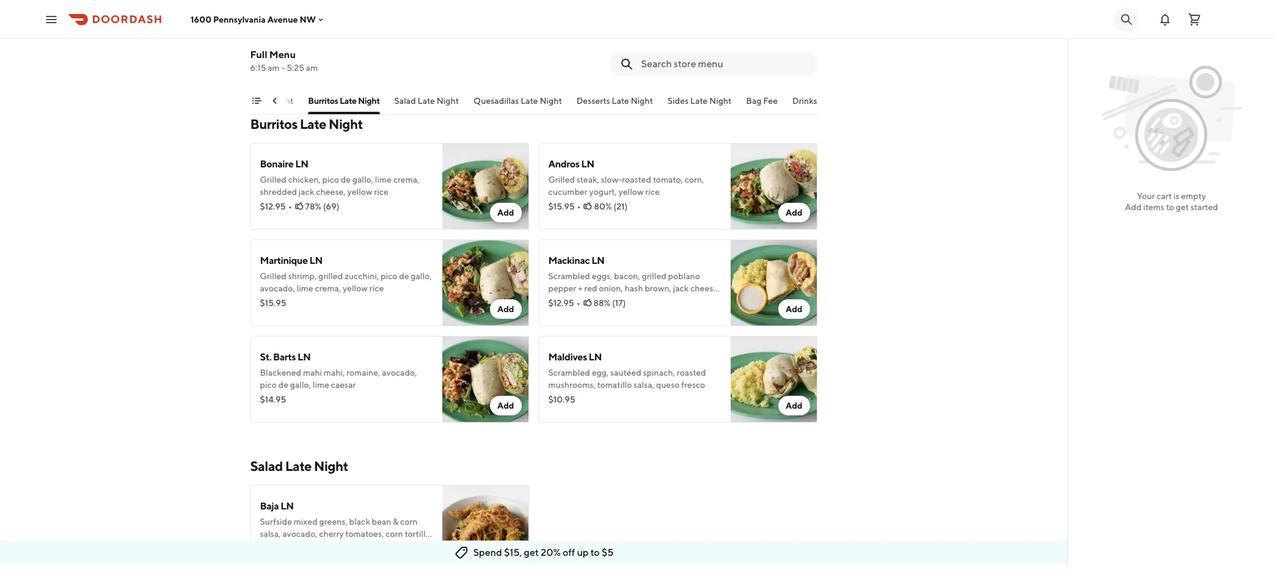 Task type: describe. For each thing, give the bounding box(es) containing it.
zucchini,
[[345, 271, 379, 281]]

quesadillas late night
[[474, 96, 562, 106]]

2 vertical spatial corn
[[386, 529, 403, 539]]

ln for martinique ln
[[309, 255, 323, 266]]

- inside baja ln surfside mixed greens, black bean & corn salsa, avocado, cherry tomatoes, corn tortilla strips, chili ranch - no protein included
[[326, 541, 330, 551]]

scrambled for maldives
[[548, 368, 590, 378]]

rice inside 'martinique ln grilled shrimp, grilled zucchini, pico de gallo, avocado, lime crema, yellow rice $15.95'
[[369, 283, 384, 293]]

malibu ln image
[[442, 0, 529, 81]]

mackinac ln image
[[730, 240, 817, 326]]

cheese, inside bonaire ln grilled chicken, pico de gallo, lime crema, shredded jack cheese, yellow rice
[[316, 187, 346, 197]]

maldives
[[548, 351, 587, 363]]

malibu
[[260, 9, 290, 21]]

maldives ln scrambled egg, sautéed spinach, roasted mushrooms, tomatillo salsa, queso fresco $10.95
[[548, 351, 706, 404]]

salsa, for maldives ln
[[634, 380, 654, 390]]

• for mackinac
[[577, 298, 580, 308]]

greens,
[[319, 517, 348, 527]]

late right quesadillas
[[521, 96, 538, 106]]

sautéed
[[610, 368, 641, 378]]

wild
[[260, 26, 279, 35]]

$12.95 • for bonaire
[[260, 202, 292, 211]]

add button for baja ln
[[490, 545, 521, 565]]

malibu ln wild mushroom, slow-roasted tomates, grilled queso fresco, sauteed spinach, hatch chili ranch, blue corn tortillas
[[260, 9, 428, 60]]

tomatillo
[[597, 380, 632, 390]]

started
[[1191, 202, 1218, 212]]

is
[[1174, 191, 1179, 201]]

ranch,
[[278, 50, 302, 60]]

0 horizontal spatial get
[[524, 547, 539, 558]]

poblano
[[668, 271, 700, 281]]

martinique ln image
[[442, 240, 529, 326]]

jack inside bonaire ln grilled chicken, pico de gallo, lime crema, shredded jack cheese, yellow rice
[[299, 187, 314, 197]]

mushroom,
[[280, 26, 324, 35]]

add button for martinique ln
[[490, 299, 521, 319]]

egg,
[[592, 368, 609, 378]]

gallo, inside st. barts ln blackened mahi mahi, romaine, avocado, pico de gallo, lime caesar $14.95
[[290, 380, 311, 390]]

add for baja ln
[[497, 550, 514, 560]]

up
[[577, 547, 589, 558]]

items
[[1143, 202, 1164, 212]]

avocado, inside baja ln surfside mixed greens, black bean & corn salsa, avocado, cherry tomatoes, corn tortilla strips, chili ranch - no protein included
[[282, 529, 317, 539]]

mackinac ln scrambled eggs, bacon, grilled poblano pepper + red onion, hash brown, jack cheese, yellow rice
[[548, 255, 720, 305]]

pico inside 'martinique ln grilled shrimp, grilled zucchini, pico de gallo, avocado, lime crema, yellow rice $15.95'
[[381, 271, 397, 281]]

protein
[[343, 541, 371, 551]]

blue
[[303, 50, 321, 60]]

$10.95
[[548, 395, 575, 404]]

spinach, inside maldives ln scrambled egg, sautéed spinach, roasted mushrooms, tomatillo salsa, queso fresco $10.95
[[643, 368, 675, 378]]

1 vertical spatial burritos late night
[[250, 116, 363, 132]]

no
[[331, 541, 341, 551]]

grilled inside mackinac ln scrambled eggs, bacon, grilled poblano pepper + red onion, hash brown, jack cheese, yellow rice
[[642, 271, 666, 281]]

late down hatch
[[418, 96, 435, 106]]

drinks
[[792, 96, 817, 106]]

0 vertical spatial burritos
[[308, 96, 338, 106]]

notification bell image
[[1158, 12, 1172, 27]]

roasted for malibu ln
[[347, 26, 376, 35]]

cucumber
[[548, 187, 588, 197]]

sides late night button
[[668, 95, 732, 114]]

late inside button
[[690, 96, 708, 106]]

- inside the full menu 6:15 am - 5:25 am
[[281, 63, 285, 73]]

nw
[[300, 14, 316, 24]]

jack inside mackinac ln scrambled eggs, bacon, grilled poblano pepper + red onion, hash brown, jack cheese, yellow rice
[[673, 283, 689, 293]]

drinks button
[[792, 95, 817, 114]]

88% (17)
[[594, 298, 626, 308]]

mahi
[[303, 368, 322, 378]]

mackinac
[[548, 255, 590, 266]]

ln for malibu ln
[[292, 9, 305, 21]]

blackened
[[260, 368, 301, 378]]

night inside button
[[709, 96, 732, 106]]

salsa, for baja ln
[[260, 529, 281, 539]]

cherry
[[319, 529, 344, 539]]

bag fee button
[[746, 95, 778, 114]]

tacos late night button
[[228, 95, 293, 114]]

78%
[[305, 202, 321, 211]]

quesadillas
[[474, 96, 519, 106]]

night left the sides
[[631, 96, 653, 106]]

late up chicken,
[[300, 116, 326, 132]]

1 vertical spatial salad late night
[[250, 458, 348, 474]]

de inside 'martinique ln grilled shrimp, grilled zucchini, pico de gallo, avocado, lime crema, yellow rice $15.95'
[[399, 271, 409, 281]]

de inside bonaire ln grilled chicken, pico de gallo, lime crema, shredded jack cheese, yellow rice
[[341, 175, 351, 185]]

tacos late night
[[228, 96, 293, 106]]

open menu image
[[44, 12, 59, 27]]

full
[[250, 49, 267, 60]]

grilled inside 'martinique ln grilled shrimp, grilled zucchini, pico de gallo, avocado, lime crema, yellow rice $15.95'
[[318, 271, 343, 281]]

cheese, inside mackinac ln scrambled eggs, bacon, grilled poblano pepper + red onion, hash brown, jack cheese, yellow rice
[[690, 283, 720, 293]]

romaine,
[[347, 368, 380, 378]]

$12.95 for bonaire
[[260, 202, 286, 211]]

mixed
[[294, 517, 318, 527]]

ln for mackinac ln
[[591, 255, 605, 266]]

your
[[1137, 191, 1155, 201]]

yellow inside 'martinique ln grilled shrimp, grilled zucchini, pico de gallo, avocado, lime crema, yellow rice $15.95'
[[343, 283, 368, 293]]

night left quesadillas
[[437, 96, 459, 106]]

spend
[[473, 547, 502, 558]]

$14.95
[[260, 395, 286, 404]]

caesar
[[331, 380, 356, 390]]

full menu 6:15 am - 5:25 am
[[250, 49, 318, 73]]

6:15
[[250, 63, 266, 73]]

chili inside malibu ln wild mushroom, slow-roasted tomates, grilled queso fresco, sauteed spinach, hatch chili ranch, blue corn tortillas
[[260, 50, 276, 60]]

late up the "mixed"
[[285, 458, 312, 474]]

shrimp,
[[288, 271, 317, 281]]

onion,
[[599, 283, 623, 293]]

night up "greens,"
[[314, 458, 348, 474]]

ranch
[[302, 541, 324, 551]]

grilled for bonaire
[[260, 175, 286, 185]]

Item Search search field
[[641, 57, 807, 71]]

tomato,
[[653, 175, 683, 185]]

hash
[[625, 283, 643, 293]]

mahi,
[[324, 368, 345, 378]]

(17)
[[612, 298, 626, 308]]

to for up
[[591, 547, 600, 558]]

scroll menu navigation left image
[[270, 96, 280, 106]]

pico inside bonaire ln grilled chicken, pico de gallo, lime crema, shredded jack cheese, yellow rice
[[322, 175, 339, 185]]

add for st. barts ln
[[497, 401, 514, 411]]

0 vertical spatial $12.95
[[260, 53, 286, 62]]

1600 pennsylvania avenue nw button
[[191, 14, 326, 24]]

shredded
[[260, 187, 297, 197]]

grilled for martinique
[[260, 271, 286, 281]]

menu
[[269, 49, 296, 60]]

black
[[349, 517, 370, 527]]

ln for andros ln
[[581, 158, 594, 170]]

st. barts ln blackened mahi mahi, romaine, avocado, pico de gallo, lime caesar $14.95
[[260, 351, 417, 404]]

show menu categories image
[[251, 96, 261, 106]]

2 am from the left
[[306, 63, 318, 73]]

barts
[[273, 351, 296, 363]]

5:25
[[287, 63, 304, 73]]

st.
[[260, 351, 271, 363]]

mushrooms,
[[548, 380, 596, 390]]

brown,
[[645, 283, 671, 293]]

tacos
[[228, 96, 251, 106]]

fee
[[763, 96, 778, 106]]

avenue
[[267, 14, 298, 24]]

to for items
[[1166, 202, 1174, 212]]

off
[[563, 547, 575, 558]]

ln for maldives ln
[[589, 351, 602, 363]]

queso inside malibu ln wild mushroom, slow-roasted tomates, grilled queso fresco, sauteed spinach, hatch chili ranch, blue corn tortillas
[[286, 38, 310, 48]]

ln for baja ln
[[281, 500, 294, 512]]

yellow inside "andros ln grilled steak, slow-roasted tomato, corn, cucumber yogurt, yellow rice"
[[619, 187, 644, 197]]

cart
[[1157, 191, 1172, 201]]

$15.95 inside 'martinique ln grilled shrimp, grilled zucchini, pico de gallo, avocado, lime crema, yellow rice $15.95'
[[260, 298, 286, 308]]

80%
[[594, 202, 612, 211]]

slow- for andros ln
[[601, 175, 622, 185]]

pepper
[[548, 283, 576, 293]]

0 vertical spatial salad late night
[[394, 96, 459, 106]]

salad inside button
[[394, 96, 416, 106]]

1600 pennsylvania avenue nw
[[191, 14, 316, 24]]

bonaire
[[260, 158, 294, 170]]

yogurt,
[[589, 187, 617, 197]]

1 vertical spatial salad
[[250, 458, 283, 474]]



Task type: vqa. For each thing, say whether or not it's contained in the screenshot.


Task type: locate. For each thing, give the bounding box(es) containing it.
0 vertical spatial de
[[341, 175, 351, 185]]

ln up shrimp, at the left
[[309, 255, 323, 266]]

$12.95 •
[[260, 202, 292, 211], [548, 298, 580, 308]]

de right chicken,
[[341, 175, 351, 185]]

1 vertical spatial crema,
[[315, 283, 341, 293]]

0 horizontal spatial roasted
[[347, 26, 376, 35]]

baja
[[260, 500, 279, 512]]

slow- up yogurt,
[[601, 175, 622, 185]]

add button for mackinac ln
[[778, 299, 810, 319]]

0 horizontal spatial $15.95
[[260, 298, 286, 308]]

2 horizontal spatial gallo,
[[411, 271, 432, 281]]

grilled up shredded
[[260, 175, 286, 185]]

ln up "mushroom,"
[[292, 9, 305, 21]]

$5
[[602, 547, 614, 558]]

0 vertical spatial queso
[[286, 38, 310, 48]]

$12.95 down pepper
[[548, 298, 574, 308]]

late right the sides
[[690, 96, 708, 106]]

sides late night
[[668, 96, 732, 106]]

add for maldives ln
[[786, 401, 803, 411]]

grilled up brown,
[[642, 271, 666, 281]]

avocado, down the "mixed"
[[282, 529, 317, 539]]

chili left the ranch in the left bottom of the page
[[285, 541, 301, 551]]

add inside your cart is empty add items to get started
[[1125, 202, 1142, 212]]

gallo,
[[352, 175, 373, 185], [411, 271, 432, 281], [290, 380, 311, 390]]

1 vertical spatial to
[[591, 547, 600, 558]]

yellow inside mackinac ln scrambled eggs, bacon, grilled poblano pepper + red onion, hash brown, jack cheese, yellow rice
[[548, 296, 573, 305]]

ln up the egg, on the left of the page
[[589, 351, 602, 363]]

0 horizontal spatial to
[[591, 547, 600, 558]]

0 vertical spatial roasted
[[347, 26, 376, 35]]

2 horizontal spatial de
[[399, 271, 409, 281]]

queso down "mushroom,"
[[286, 38, 310, 48]]

0 vertical spatial salsa,
[[634, 380, 654, 390]]

slow- up "fresco,"
[[326, 26, 347, 35]]

grilled right shrimp, at the left
[[318, 271, 343, 281]]

1 horizontal spatial roasted
[[622, 175, 651, 185]]

bonaire ln grilled chicken, pico de gallo, lime crema, shredded jack cheese, yellow rice
[[260, 158, 419, 197]]

tomatoes,
[[345, 529, 384, 539]]

chili
[[260, 50, 276, 60], [285, 541, 301, 551]]

1 vertical spatial get
[[524, 547, 539, 558]]

2 vertical spatial de
[[278, 380, 288, 390]]

grilled inside malibu ln wild mushroom, slow-roasted tomates, grilled queso fresco, sauteed spinach, hatch chili ranch, blue corn tortillas
[[260, 38, 285, 48]]

$15.95 •
[[548, 202, 581, 211]]

burritos
[[308, 96, 338, 106], [250, 116, 297, 132]]

• down shredded
[[288, 202, 292, 211]]

• for bonaire
[[288, 202, 292, 211]]

1 vertical spatial $15.95
[[260, 298, 286, 308]]

gallo, inside 'martinique ln grilled shrimp, grilled zucchini, pico de gallo, avocado, lime crema, yellow rice $15.95'
[[411, 271, 432, 281]]

0 vertical spatial chili
[[260, 50, 276, 60]]

add button for maldives ln
[[778, 396, 810, 415]]

night up bonaire ln grilled chicken, pico de gallo, lime crema, shredded jack cheese, yellow rice
[[329, 116, 363, 132]]

1 vertical spatial burritos
[[250, 116, 297, 132]]

1 vertical spatial spinach,
[[643, 368, 675, 378]]

ln for bonaire ln
[[295, 158, 308, 170]]

1 horizontal spatial salsa,
[[634, 380, 654, 390]]

1 vertical spatial roasted
[[622, 175, 651, 185]]

corn
[[322, 50, 340, 60], [400, 517, 418, 527], [386, 529, 403, 539]]

late left 'scroll menu navigation left' icon
[[252, 96, 270, 106]]

0 horizontal spatial chili
[[260, 50, 276, 60]]

roasted inside maldives ln scrambled egg, sautéed spinach, roasted mushrooms, tomatillo salsa, queso fresco $10.95
[[677, 368, 706, 378]]

andros
[[548, 158, 580, 170]]

hatch
[[406, 38, 428, 48]]

get down is
[[1176, 202, 1189, 212]]

1 vertical spatial de
[[399, 271, 409, 281]]

0 horizontal spatial $12.95 •
[[260, 202, 292, 211]]

slow- for malibu ln
[[326, 26, 347, 35]]

corn inside malibu ln wild mushroom, slow-roasted tomates, grilled queso fresco, sauteed spinach, hatch chili ranch, blue corn tortillas
[[322, 50, 340, 60]]

lime inside st. barts ln blackened mahi mahi, romaine, avocado, pico de gallo, lime caesar $14.95
[[313, 380, 329, 390]]

baja ln surfside mixed greens, black bean & corn salsa, avocado, cherry tomatoes, corn tortilla strips, chili ranch - no protein included
[[260, 500, 430, 551]]

0 horizontal spatial slow-
[[326, 26, 347, 35]]

0 horizontal spatial crema,
[[315, 283, 341, 293]]

add for bonaire ln
[[497, 208, 514, 218]]

pico inside st. barts ln blackened mahi mahi, romaine, avocado, pico de gallo, lime caesar $14.95
[[260, 380, 277, 390]]

st. barts ln image
[[442, 336, 529, 423]]

night left bag
[[709, 96, 732, 106]]

1 horizontal spatial slow-
[[601, 175, 622, 185]]

ln right the baja
[[281, 500, 294, 512]]

1 vertical spatial lime
[[297, 283, 313, 293]]

slow- inside malibu ln wild mushroom, slow-roasted tomates, grilled queso fresco, sauteed spinach, hatch chili ranch, blue corn tortillas
[[326, 26, 347, 35]]

$12.95 • down shredded
[[260, 202, 292, 211]]

1 scrambled from the top
[[548, 271, 590, 281]]

burritos down blue
[[308, 96, 338, 106]]

night down tortillas
[[358, 96, 380, 106]]

0 horizontal spatial de
[[278, 380, 288, 390]]

0 horizontal spatial gallo,
[[290, 380, 311, 390]]

80% (21)
[[594, 202, 628, 211]]

1 horizontal spatial chili
[[285, 541, 301, 551]]

0 vertical spatial scrambled
[[548, 271, 590, 281]]

tortilla
[[405, 529, 430, 539]]

late
[[252, 96, 270, 106], [340, 96, 357, 106], [418, 96, 435, 106], [521, 96, 538, 106], [612, 96, 629, 106], [690, 96, 708, 106], [300, 116, 326, 132], [285, 458, 312, 474]]

salad late night up the baja
[[250, 458, 348, 474]]

included
[[373, 541, 407, 551]]

1 vertical spatial salsa,
[[260, 529, 281, 539]]

burritos late night
[[308, 96, 380, 106], [250, 116, 363, 132]]

queso left fresco
[[656, 380, 680, 390]]

$15.95 down 'cucumber' on the left of page
[[548, 202, 575, 211]]

cheese,
[[316, 187, 346, 197], [690, 283, 720, 293]]

cheese, up (69) in the top of the page
[[316, 187, 346, 197]]

gallo, down "mahi"
[[290, 380, 311, 390]]

0 vertical spatial avocado,
[[260, 283, 295, 293]]

bonaire ln image
[[442, 143, 529, 230]]

salad down hatch
[[394, 96, 416, 106]]

rice
[[374, 187, 388, 197], [645, 187, 660, 197], [369, 283, 384, 293], [575, 296, 589, 305]]

0 horizontal spatial cheese,
[[316, 187, 346, 197]]

queso
[[286, 38, 310, 48], [656, 380, 680, 390]]

• down +
[[577, 298, 580, 308]]

to right up
[[591, 547, 600, 558]]

ln inside malibu ln wild mushroom, slow-roasted tomates, grilled queso fresco, sauteed spinach, hatch chili ranch, blue corn tortillas
[[292, 9, 305, 21]]

add for mackinac ln
[[786, 304, 803, 314]]

2 horizontal spatial pico
[[381, 271, 397, 281]]

lime inside 'martinique ln grilled shrimp, grilled zucchini, pico de gallo, avocado, lime crema, yellow rice $15.95'
[[297, 283, 313, 293]]

1600
[[191, 14, 211, 24]]

tortillas
[[341, 50, 370, 60]]

corn,
[[685, 175, 704, 185]]

chicken,
[[288, 175, 321, 185]]

0 vertical spatial $12.95 •
[[260, 202, 292, 211]]

bacon,
[[614, 271, 640, 281]]

0 vertical spatial crema,
[[393, 175, 419, 185]]

avocado, inside st. barts ln blackened mahi mahi, romaine, avocado, pico de gallo, lime caesar $14.95
[[382, 368, 417, 378]]

crema, inside 'martinique ln grilled shrimp, grilled zucchini, pico de gallo, avocado, lime crema, yellow rice $15.95'
[[315, 283, 341, 293]]

spinach, down the tomates,
[[372, 38, 404, 48]]

spend $15, get 20% off up to $5
[[473, 547, 614, 558]]

1 vertical spatial $12.95 •
[[548, 298, 580, 308]]

ln inside maldives ln scrambled egg, sautéed spinach, roasted mushrooms, tomatillo salsa, queso fresco $10.95
[[589, 351, 602, 363]]

scrambled up pepper
[[548, 271, 590, 281]]

cheese, down poblano
[[690, 283, 720, 293]]

avocado, down shrimp, at the left
[[260, 283, 295, 293]]

1 horizontal spatial get
[[1176, 202, 1189, 212]]

0 horizontal spatial salsa,
[[260, 529, 281, 539]]

rice inside "andros ln grilled steak, slow-roasted tomato, corn, cucumber yogurt, yellow rice"
[[645, 187, 660, 197]]

grilled inside 'martinique ln grilled shrimp, grilled zucchini, pico de gallo, avocado, lime crema, yellow rice $15.95'
[[260, 271, 286, 281]]

1 horizontal spatial to
[[1166, 202, 1174, 212]]

eggs,
[[592, 271, 612, 281]]

2 horizontal spatial grilled
[[642, 271, 666, 281]]

0 horizontal spatial salad late night
[[250, 458, 348, 474]]

roasted for andros ln
[[622, 175, 651, 185]]

ln inside mackinac ln scrambled eggs, bacon, grilled poblano pepper + red onion, hash brown, jack cheese, yellow rice
[[591, 255, 605, 266]]

0 vertical spatial lime
[[375, 175, 392, 185]]

1 am from the left
[[268, 63, 280, 73]]

to inside your cart is empty add items to get started
[[1166, 202, 1174, 212]]

salad late night down hatch
[[394, 96, 459, 106]]

roasted up fresco
[[677, 368, 706, 378]]

baja ln image
[[442, 485, 529, 565]]

salsa, inside baja ln surfside mixed greens, black bean & corn salsa, avocado, cherry tomatoes, corn tortilla strips, chili ranch - no protein included
[[260, 529, 281, 539]]

2 scrambled from the top
[[548, 368, 590, 378]]

desserts late night button
[[577, 95, 653, 114]]

1 vertical spatial pico
[[381, 271, 397, 281]]

1 vertical spatial cheese,
[[690, 283, 720, 293]]

ln inside "andros ln grilled steak, slow-roasted tomato, corn, cucumber yogurt, yellow rice"
[[581, 158, 594, 170]]

$15,
[[504, 547, 522, 558]]

salad
[[394, 96, 416, 106], [250, 458, 283, 474]]

ln up the steak,
[[581, 158, 594, 170]]

$12.95 for mackinac
[[548, 298, 574, 308]]

bag
[[746, 96, 762, 106]]

grilled inside bonaire ln grilled chicken, pico de gallo, lime crema, shredded jack cheese, yellow rice
[[260, 175, 286, 185]]

ln up "eggs,"
[[591, 255, 605, 266]]

am down blue
[[306, 63, 318, 73]]

burritos late night down tortillas
[[308, 96, 380, 106]]

burritos down 'scroll menu navigation left' icon
[[250, 116, 297, 132]]

1 horizontal spatial salad
[[394, 96, 416, 106]]

slow- inside "andros ln grilled steak, slow-roasted tomato, corn, cucumber yogurt, yellow rice"
[[601, 175, 622, 185]]

martinique ln grilled shrimp, grilled zucchini, pico de gallo, avocado, lime crema, yellow rice $15.95
[[260, 255, 432, 308]]

1 horizontal spatial queso
[[656, 380, 680, 390]]

(69)
[[323, 202, 339, 211]]

1 vertical spatial avocado,
[[382, 368, 417, 378]]

crema, inside bonaire ln grilled chicken, pico de gallo, lime crema, shredded jack cheese, yellow rice
[[393, 175, 419, 185]]

scrambled up mushrooms,
[[548, 368, 590, 378]]

pico right chicken,
[[322, 175, 339, 185]]

• down 'cucumber' on the left of page
[[577, 202, 581, 211]]

add button for andros ln
[[778, 203, 810, 222]]

chili inside baja ln surfside mixed greens, black bean & corn salsa, avocado, cherry tomatoes, corn tortilla strips, chili ranch - no protein included
[[285, 541, 301, 551]]

1 vertical spatial chili
[[285, 541, 301, 551]]

0 vertical spatial burritos late night
[[308, 96, 380, 106]]

$12.95 • for mackinac
[[548, 298, 580, 308]]

1 horizontal spatial am
[[306, 63, 318, 73]]

2 vertical spatial lime
[[313, 380, 329, 390]]

de
[[341, 175, 351, 185], [399, 271, 409, 281], [278, 380, 288, 390]]

1 vertical spatial $12.95
[[260, 202, 286, 211]]

corn right & on the left
[[400, 517, 418, 527]]

sauteed
[[339, 38, 370, 48]]

$12.95 down shredded
[[260, 202, 286, 211]]

get
[[1176, 202, 1189, 212], [524, 547, 539, 558]]

(21)
[[614, 202, 628, 211]]

0 horizontal spatial salad
[[250, 458, 283, 474]]

corn down "fresco,"
[[322, 50, 340, 60]]

0 vertical spatial jack
[[299, 187, 314, 197]]

jack down poblano
[[673, 283, 689, 293]]

gallo, right chicken,
[[352, 175, 373, 185]]

empty
[[1181, 191, 1206, 201]]

88%
[[594, 298, 610, 308]]

get inside your cart is empty add items to get started
[[1176, 202, 1189, 212]]

0 vertical spatial $15.95
[[548, 202, 575, 211]]

ln inside bonaire ln grilled chicken, pico de gallo, lime crema, shredded jack cheese, yellow rice
[[295, 158, 308, 170]]

salad late night
[[394, 96, 459, 106], [250, 458, 348, 474]]

1 vertical spatial slow-
[[601, 175, 622, 185]]

1 vertical spatial jack
[[673, 283, 689, 293]]

rice inside mackinac ln scrambled eggs, bacon, grilled poblano pepper + red onion, hash brown, jack cheese, yellow rice
[[575, 296, 589, 305]]

0 horizontal spatial pico
[[260, 380, 277, 390]]

de down 'blackened'
[[278, 380, 288, 390]]

grilled up 'cucumber' on the left of page
[[548, 175, 575, 185]]

yellow inside bonaire ln grilled chicken, pico de gallo, lime crema, shredded jack cheese, yellow rice
[[347, 187, 372, 197]]

maldives ln image
[[730, 336, 817, 423]]

roasted inside "andros ln grilled steak, slow-roasted tomato, corn, cucumber yogurt, yellow rice"
[[622, 175, 651, 185]]

0 vertical spatial spinach,
[[372, 38, 404, 48]]

1 horizontal spatial $15.95
[[548, 202, 575, 211]]

1 vertical spatial queso
[[656, 380, 680, 390]]

0 vertical spatial cheese,
[[316, 187, 346, 197]]

add for andros ln
[[786, 208, 803, 218]]

2 vertical spatial pico
[[260, 380, 277, 390]]

grilled down wild
[[260, 38, 285, 48]]

1 horizontal spatial de
[[341, 175, 351, 185]]

fresco,
[[312, 38, 337, 48]]

- left the 5:25
[[281, 63, 285, 73]]

$11.95
[[260, 544, 284, 554]]

red
[[584, 283, 597, 293]]

night left desserts
[[540, 96, 562, 106]]

ln inside 'martinique ln grilled shrimp, grilled zucchini, pico de gallo, avocado, lime crema, yellow rice $15.95'
[[309, 255, 323, 266]]

roasted up (21)
[[622, 175, 651, 185]]

78% (69)
[[305, 202, 339, 211]]

late right desserts
[[612, 96, 629, 106]]

1 horizontal spatial pico
[[322, 175, 339, 185]]

0 vertical spatial -
[[281, 63, 285, 73]]

salsa, down sautéed
[[634, 380, 654, 390]]

1 horizontal spatial crema,
[[393, 175, 419, 185]]

1 vertical spatial -
[[326, 541, 330, 551]]

1 horizontal spatial gallo,
[[352, 175, 373, 185]]

sides
[[668, 96, 689, 106]]

chili up 6:15
[[260, 50, 276, 60]]

lime inside bonaire ln grilled chicken, pico de gallo, lime crema, shredded jack cheese, yellow rice
[[375, 175, 392, 185]]

your cart is empty add items to get started
[[1125, 191, 1218, 212]]

1 vertical spatial corn
[[400, 517, 418, 527]]

gallo, right zucchini,
[[411, 271, 432, 281]]

salsa,
[[634, 380, 654, 390], [260, 529, 281, 539]]

0 horizontal spatial grilled
[[260, 38, 285, 48]]

$15.95 down martinique
[[260, 298, 286, 308]]

surfside
[[260, 517, 292, 527]]

night right show menu categories image
[[271, 96, 293, 106]]

0 horizontal spatial jack
[[299, 187, 314, 197]]

pico up $14.95
[[260, 380, 277, 390]]

1 horizontal spatial -
[[326, 541, 330, 551]]

strips,
[[260, 541, 283, 551]]

0 horizontal spatial spinach,
[[372, 38, 404, 48]]

0 horizontal spatial burritos
[[250, 116, 297, 132]]

add button for st. barts ln
[[490, 396, 521, 415]]

de right zucchini,
[[399, 271, 409, 281]]

- left no
[[326, 541, 330, 551]]

roasted up sauteed
[[347, 26, 376, 35]]

add button for bonaire ln
[[490, 203, 521, 222]]

avocado, right romaine,
[[382, 368, 417, 378]]

salsa, inside maldives ln scrambled egg, sautéed spinach, roasted mushrooms, tomatillo salsa, queso fresco $10.95
[[634, 380, 654, 390]]

1 horizontal spatial burritos
[[308, 96, 338, 106]]

salsa, up strips,
[[260, 529, 281, 539]]

scrambled for mackinac
[[548, 271, 590, 281]]

roasted inside malibu ln wild mushroom, slow-roasted tomates, grilled queso fresco, sauteed spinach, hatch chili ranch, blue corn tortillas
[[347, 26, 376, 35]]

0 vertical spatial corn
[[322, 50, 340, 60]]

scrambled inside mackinac ln scrambled eggs, bacon, grilled poblano pepper + red onion, hash brown, jack cheese, yellow rice
[[548, 271, 590, 281]]

spinach, inside malibu ln wild mushroom, slow-roasted tomates, grilled queso fresco, sauteed spinach, hatch chili ranch, blue corn tortillas
[[372, 38, 404, 48]]

0 vertical spatial slow-
[[326, 26, 347, 35]]

corn down & on the left
[[386, 529, 403, 539]]

1 horizontal spatial jack
[[673, 283, 689, 293]]

0 items, open order cart image
[[1187, 12, 1202, 27]]

grilled inside "andros ln grilled steak, slow-roasted tomato, corn, cucumber yogurt, yellow rice"
[[548, 175, 575, 185]]

yellow
[[347, 187, 372, 197], [619, 187, 644, 197], [343, 283, 368, 293], [548, 296, 573, 305]]

2 vertical spatial avocado,
[[282, 529, 317, 539]]

pennsylvania
[[213, 14, 266, 24]]

0 vertical spatial gallo,
[[352, 175, 373, 185]]

• for andros
[[577, 202, 581, 211]]

$12.95 • down pepper
[[548, 298, 580, 308]]

gallo, inside bonaire ln grilled chicken, pico de gallo, lime crema, shredded jack cheese, yellow rice
[[352, 175, 373, 185]]

avocado, inside 'martinique ln grilled shrimp, grilled zucchini, pico de gallo, avocado, lime crema, yellow rice $15.95'
[[260, 283, 295, 293]]

spinach, right sautéed
[[643, 368, 675, 378]]

add for martinique ln
[[497, 304, 514, 314]]

bean
[[372, 517, 391, 527]]

am right 6:15
[[268, 63, 280, 73]]

avocado,
[[260, 283, 295, 293], [382, 368, 417, 378], [282, 529, 317, 539]]

1 horizontal spatial grilled
[[318, 271, 343, 281]]

grilled for andros
[[548, 175, 575, 185]]

pico right zucchini,
[[381, 271, 397, 281]]

fresco
[[681, 380, 705, 390]]

rice inside bonaire ln grilled chicken, pico de gallo, lime crema, shredded jack cheese, yellow rice
[[374, 187, 388, 197]]

jack down chicken,
[[299, 187, 314, 197]]

•
[[288, 202, 292, 211], [577, 202, 581, 211], [577, 298, 580, 308]]

1 horizontal spatial salad late night
[[394, 96, 459, 106]]

get right $15,
[[524, 547, 539, 558]]

ln up "mahi"
[[298, 351, 311, 363]]

de inside st. barts ln blackened mahi mahi, romaine, avocado, pico de gallo, lime caesar $14.95
[[278, 380, 288, 390]]

salad up the baja
[[250, 458, 283, 474]]

ln
[[292, 9, 305, 21], [295, 158, 308, 170], [581, 158, 594, 170], [309, 255, 323, 266], [591, 255, 605, 266], [298, 351, 311, 363], [589, 351, 602, 363], [281, 500, 294, 512]]

+
[[578, 283, 583, 293]]

queso inside maldives ln scrambled egg, sautéed spinach, roasted mushrooms, tomatillo salsa, queso fresco $10.95
[[656, 380, 680, 390]]

0 vertical spatial to
[[1166, 202, 1174, 212]]

salad late night button
[[394, 95, 459, 114]]

scrambled inside maldives ln scrambled egg, sautéed spinach, roasted mushrooms, tomatillo salsa, queso fresco $10.95
[[548, 368, 590, 378]]

bag fee
[[746, 96, 778, 106]]

0 vertical spatial pico
[[322, 175, 339, 185]]

late down tortillas
[[340, 96, 357, 106]]

andros ln image
[[730, 143, 817, 230]]

ln up chicken,
[[295, 158, 308, 170]]

0 horizontal spatial -
[[281, 63, 285, 73]]

1 vertical spatial scrambled
[[548, 368, 590, 378]]

0 horizontal spatial am
[[268, 63, 280, 73]]

ln inside st. barts ln blackened mahi mahi, romaine, avocado, pico de gallo, lime caesar $14.95
[[298, 351, 311, 363]]

ln inside baja ln surfside mixed greens, black bean & corn salsa, avocado, cherry tomatoes, corn tortilla strips, chili ranch - no protein included
[[281, 500, 294, 512]]

to down the cart
[[1166, 202, 1174, 212]]

burritos late night down 'scroll menu navigation left' icon
[[250, 116, 363, 132]]

1 vertical spatial gallo,
[[411, 271, 432, 281]]

grilled down martinique
[[260, 271, 286, 281]]

2 vertical spatial $12.95
[[548, 298, 574, 308]]

1 horizontal spatial $12.95 •
[[548, 298, 580, 308]]

$12.95 up 6:15
[[260, 53, 286, 62]]



